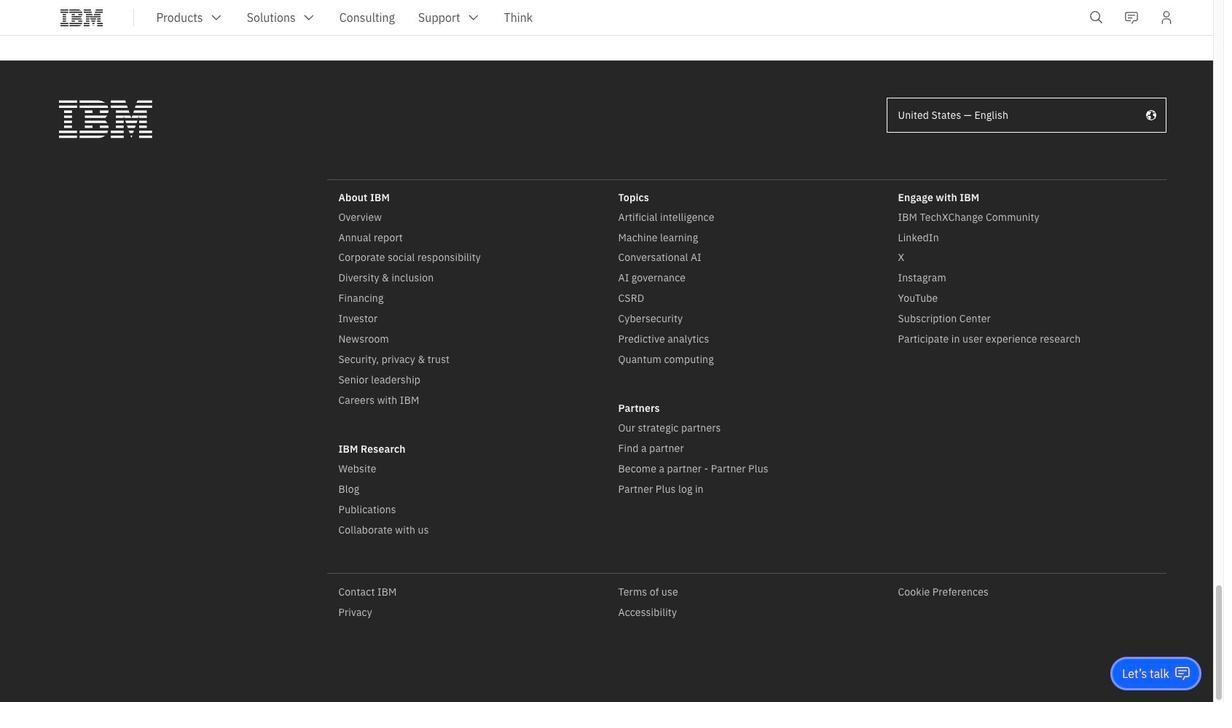 Task type: describe. For each thing, give the bounding box(es) containing it.
let's talk element
[[1123, 666, 1170, 682]]



Task type: vqa. For each thing, say whether or not it's contained in the screenshot.
Notifications 'image'
no



Task type: locate. For each thing, give the bounding box(es) containing it.
contact us region
[[1111, 657, 1202, 690]]



